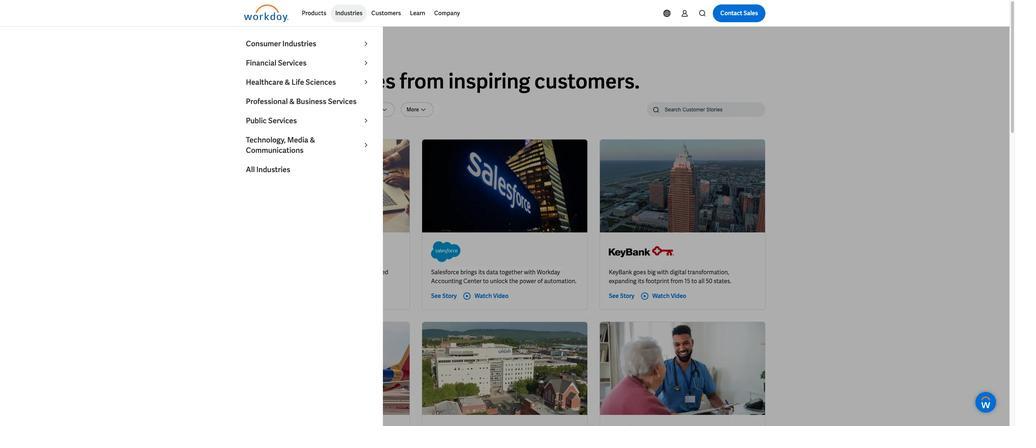 Task type: describe. For each thing, give the bounding box(es) containing it.
products button
[[298, 4, 331, 22]]

industries button
[[331, 4, 367, 22]]

& for life
[[285, 77, 290, 87]]

the
[[510, 278, 518, 285]]

sciences
[[306, 77, 336, 87]]

technology, media & communications button
[[242, 130, 375, 160]]

professional & business services link
[[242, 92, 375, 111]]

financial services button
[[242, 53, 375, 73]]

its inside salesforce brings its data together with workday accounting center to unlock the power of automation.
[[479, 269, 485, 276]]

technology,
[[246, 135, 286, 145]]

watch video for to
[[475, 292, 509, 300]]

automation.
[[544, 278, 577, 285]]

see for salesforce brings its data together with workday accounting center to unlock the power of automation.
[[431, 292, 441, 300]]

data
[[487, 269, 499, 276]]

customers.
[[535, 68, 640, 95]]

states.
[[714, 278, 732, 285]]

learn button
[[406, 4, 430, 22]]

consumer industries button
[[242, 34, 375, 53]]

public
[[246, 116, 267, 126]]

more
[[407, 106, 419, 113]]

salesforce.com image
[[431, 242, 461, 262]]

watch video link for footprint
[[641, 292, 687, 301]]

0 horizontal spatial business
[[296, 97, 327, 106]]

power
[[520, 278, 536, 285]]

customers
[[372, 9, 401, 17]]

public services button
[[242, 111, 375, 130]]

contact
[[721, 9, 743, 17]]

50
[[706, 278, 713, 285]]

communications
[[246, 146, 304, 155]]

inspiring
[[244, 68, 327, 95]]

industries for all industries
[[256, 165, 290, 175]]

machine
[[280, 269, 303, 276]]

unlock
[[490, 278, 508, 285]]

business outcome
[[336, 106, 380, 113]]

public services
[[246, 116, 297, 126]]

together
[[500, 269, 523, 276]]

consumer industries
[[246, 39, 317, 49]]

company button
[[430, 4, 465, 22]]

skills
[[253, 278, 267, 285]]

services for public services
[[268, 116, 297, 126]]

driven
[[253, 269, 271, 276]]

keybank goes big with digital transformation, expanding its footprint from 15 to all 50 states.
[[609, 269, 732, 285]]

by
[[272, 269, 279, 276]]

salesforce
[[431, 269, 459, 276]]

industries inside industries dropdown button
[[335, 9, 363, 17]]

from inside keybank goes big with digital transformation, expanding its footprint from 15 to all 50 states.
[[671, 278, 684, 285]]

& for business
[[289, 97, 295, 106]]

with inside salesforce brings its data together with workday accounting center to unlock the power of automation.
[[524, 269, 536, 276]]

watch video link for center
[[463, 292, 509, 301]]

workday
[[537, 269, 560, 276]]

1 vertical spatial services
[[328, 97, 357, 106]]

stories
[[331, 68, 396, 95]]

consumer
[[246, 39, 281, 49]]

expanding
[[609, 278, 637, 285]]

all industries
[[246, 165, 290, 175]]

transformation,
[[688, 269, 730, 276]]

roswell park comprehensive cancer center (roswell park cancer institute) image
[[609, 424, 654, 426]]

capabilities.
[[303, 278, 335, 285]]

video for unlock
[[493, 292, 509, 300]]

professional & business services
[[246, 97, 357, 106]]

services for financial services
[[278, 58, 307, 68]]

see story link for salesforce brings its data together with workday accounting center to unlock the power of automation.
[[431, 292, 457, 301]]

brings
[[461, 269, 477, 276]]

see story for salesforce brings its data together with workday accounting center to unlock the power of automation.
[[431, 292, 457, 300]]

watch for footprint
[[653, 292, 670, 300]]

see story for keybank goes big with digital transformation, expanding its footprint from 15 to all 50 states.
[[609, 292, 635, 300]]

to inside salesforce brings its data together with workday accounting center to unlock the power of automation.
[[483, 278, 489, 285]]

topic button
[[244, 102, 278, 117]]

products
[[302, 9, 327, 17]]



Task type: vqa. For each thing, say whether or not it's contained in the screenshot.
driving at the top left of the page
no



Task type: locate. For each thing, give the bounding box(es) containing it.
go to the homepage image
[[244, 4, 289, 22]]

from down "digital"
[[671, 278, 684, 285]]

digital
[[670, 269, 687, 276]]

services inside dropdown button
[[278, 58, 307, 68]]

services
[[278, 58, 307, 68], [328, 97, 357, 106], [268, 116, 297, 126]]

its
[[479, 269, 485, 276], [638, 278, 645, 285]]

1 horizontal spatial from
[[671, 278, 684, 285]]

1 horizontal spatial video
[[671, 292, 687, 300]]

see story link down accounting
[[431, 292, 457, 301]]

2 see from the left
[[609, 292, 619, 300]]

see down expanding
[[609, 292, 619, 300]]

accounting
[[431, 278, 462, 285]]

see story down accounting
[[431, 292, 457, 300]]

professional
[[246, 97, 288, 106]]

healthcare
[[246, 77, 283, 87]]

company
[[434, 9, 460, 17]]

story for accounting
[[443, 292, 457, 300]]

2 vertical spatial &
[[310, 135, 315, 145]]

life
[[292, 77, 304, 87]]

1 watch from the left
[[475, 292, 492, 300]]

watch down center
[[475, 292, 492, 300]]

industries right products
[[335, 9, 363, 17]]

video down 15
[[671, 292, 687, 300]]

1 see from the left
[[431, 292, 441, 300]]

its inside keybank goes big with digital transformation, expanding its footprint from 15 to all 50 states.
[[638, 278, 645, 285]]

1 see story link from the left
[[431, 292, 457, 301]]

1 horizontal spatial see story
[[609, 292, 635, 300]]

learn
[[410, 9, 426, 17]]

topic
[[250, 106, 263, 113]]

0 horizontal spatial watch
[[475, 292, 492, 300]]

watch video down footprint
[[653, 292, 687, 300]]

center
[[464, 278, 482, 285]]

video down the unlock
[[493, 292, 509, 300]]

story down accounting
[[443, 292, 457, 300]]

2 see story from the left
[[609, 292, 635, 300]]

big
[[648, 269, 656, 276]]

services down industry
[[268, 116, 297, 126]]

business down healthcare & life sciences dropdown button
[[296, 97, 327, 106]]

1 horizontal spatial watch
[[653, 292, 670, 300]]

to inside keybank goes big with digital transformation, expanding its footprint from 15 to all 50 states.
[[692, 278, 697, 285]]

0 vertical spatial services
[[278, 58, 307, 68]]

tracking
[[268, 278, 290, 285]]

reinvigorated
[[353, 269, 388, 276]]

with up footprint
[[657, 269, 669, 276]]

industries down the communications
[[256, 165, 290, 175]]

goes
[[634, 269, 646, 276]]

video
[[493, 292, 509, 300], [671, 292, 687, 300]]

see story
[[431, 292, 457, 300], [609, 292, 635, 300]]

& down "healthcare & life sciences"
[[289, 97, 295, 106]]

inspiring
[[449, 68, 531, 95]]

1 horizontal spatial to
[[692, 278, 697, 285]]

story down expanding
[[620, 292, 635, 300]]

healthcare & life sciences
[[246, 77, 336, 87]]

watch video for from
[[653, 292, 687, 300]]

customers button
[[367, 4, 406, 22]]

business inside button
[[336, 106, 357, 113]]

& right media
[[310, 135, 315, 145]]

with up power
[[524, 269, 536, 276]]

watch video
[[475, 292, 509, 300], [653, 292, 687, 300]]

2 to from the left
[[692, 278, 697, 285]]

1 horizontal spatial its
[[638, 278, 645, 285]]

1 vertical spatial &
[[289, 97, 295, 106]]

industries for consumer industries
[[283, 39, 317, 49]]

2 vertical spatial services
[[268, 116, 297, 126]]

business left outcome in the top left of the page
[[336, 106, 357, 113]]

contact sales link
[[713, 4, 766, 22]]

watch down footprint
[[653, 292, 670, 300]]

learning,
[[304, 269, 327, 276]]

watch for center
[[475, 292, 492, 300]]

1 horizontal spatial see story link
[[609, 292, 635, 301]]

keybank
[[609, 269, 632, 276]]

1 vertical spatial its
[[638, 278, 645, 285]]

1 with from the left
[[524, 269, 536, 276]]

watch video link down footprint
[[641, 292, 687, 301]]

contact sales
[[721, 9, 758, 17]]

driven by machine learning, pwc has reinvigorated skills tracking and capabilities.
[[253, 269, 388, 285]]

0 vertical spatial from
[[400, 68, 445, 95]]

0 horizontal spatial see
[[431, 292, 441, 300]]

Search Customer Stories text field
[[661, 103, 751, 116]]

1 to from the left
[[483, 278, 489, 285]]

1 story from the left
[[443, 292, 457, 300]]

has
[[342, 269, 352, 276]]

0 horizontal spatial video
[[493, 292, 509, 300]]

see
[[431, 292, 441, 300], [609, 292, 619, 300]]

business outcome button
[[330, 102, 395, 117]]

15
[[685, 278, 691, 285]]

technology, media & communications
[[246, 135, 315, 155]]

industries
[[335, 9, 363, 17], [283, 39, 317, 49], [256, 165, 290, 175]]

2 story from the left
[[620, 292, 635, 300]]

2 with from the left
[[657, 269, 669, 276]]

see story link
[[431, 292, 457, 301], [609, 292, 635, 301]]

its down goes
[[638, 278, 645, 285]]

0 horizontal spatial watch video link
[[463, 292, 509, 301]]

watch
[[475, 292, 492, 300], [653, 292, 670, 300]]

1 horizontal spatial business
[[336, 106, 357, 113]]

see story link down expanding
[[609, 292, 635, 301]]

0 vertical spatial its
[[479, 269, 485, 276]]

2 vertical spatial industries
[[256, 165, 290, 175]]

1 vertical spatial from
[[671, 278, 684, 285]]

to
[[483, 278, 489, 285], [692, 278, 697, 285]]

0 horizontal spatial with
[[524, 269, 536, 276]]

2 watch video link from the left
[[641, 292, 687, 301]]

& inside the technology, media & communications
[[310, 135, 315, 145]]

industry button
[[283, 102, 324, 117]]

business
[[296, 97, 327, 106], [336, 106, 357, 113]]

watch video link
[[463, 292, 509, 301], [641, 292, 687, 301]]

industries inside all industries link
[[256, 165, 290, 175]]

0 horizontal spatial watch video
[[475, 292, 509, 300]]

watch video link down center
[[463, 292, 509, 301]]

1 horizontal spatial watch video link
[[641, 292, 687, 301]]

video for 15
[[671, 292, 687, 300]]

footprint
[[646, 278, 670, 285]]

more button
[[401, 102, 434, 117]]

all
[[246, 165, 255, 175]]

keybank n.a. image
[[609, 242, 674, 262]]

services inside dropdown button
[[268, 116, 297, 126]]

to down data
[[483, 278, 489, 285]]

&
[[285, 77, 290, 87], [289, 97, 295, 106], [310, 135, 315, 145]]

industry
[[289, 106, 309, 113]]

& left the life
[[285, 77, 290, 87]]

0 horizontal spatial its
[[479, 269, 485, 276]]

0 horizontal spatial see story
[[431, 292, 457, 300]]

sales
[[744, 9, 758, 17]]

see down accounting
[[431, 292, 441, 300]]

0 horizontal spatial to
[[483, 278, 489, 285]]

2 see story link from the left
[[609, 292, 635, 301]]

to right 15
[[692, 278, 697, 285]]

0 vertical spatial &
[[285, 77, 290, 87]]

1 horizontal spatial watch video
[[653, 292, 687, 300]]

1 horizontal spatial story
[[620, 292, 635, 300]]

from up more button
[[400, 68, 445, 95]]

outcome
[[358, 106, 380, 113]]

watch video down the unlock
[[475, 292, 509, 300]]

with inside keybank goes big with digital transformation, expanding its footprint from 15 to all 50 states.
[[657, 269, 669, 276]]

0 horizontal spatial from
[[400, 68, 445, 95]]

see for keybank goes big with digital transformation, expanding its footprint from 15 to all 50 states.
[[609, 292, 619, 300]]

1 horizontal spatial see
[[609, 292, 619, 300]]

with
[[524, 269, 536, 276], [657, 269, 669, 276]]

see story link for keybank goes big with digital transformation, expanding its footprint from 15 to all 50 states.
[[609, 292, 635, 301]]

0 horizontal spatial story
[[443, 292, 457, 300]]

1 video from the left
[[493, 292, 509, 300]]

see story down expanding
[[609, 292, 635, 300]]

and
[[291, 278, 302, 285]]

financial services
[[246, 58, 307, 68]]

of
[[538, 278, 543, 285]]

industries inside consumer industries dropdown button
[[283, 39, 317, 49]]

0 vertical spatial industries
[[335, 9, 363, 17]]

2 watch from the left
[[653, 292, 670, 300]]

2 watch video from the left
[[653, 292, 687, 300]]

media
[[287, 135, 308, 145]]

services left outcome in the top left of the page
[[328, 97, 357, 106]]

its left data
[[479, 269, 485, 276]]

1 watch video from the left
[[475, 292, 509, 300]]

financial
[[246, 58, 277, 68]]

1 vertical spatial industries
[[283, 39, 317, 49]]

pwc
[[329, 269, 341, 276]]

0 horizontal spatial see story link
[[431, 292, 457, 301]]

salesforce brings its data together with workday accounting center to unlock the power of automation.
[[431, 269, 577, 285]]

1 watch video link from the left
[[463, 292, 509, 301]]

all
[[699, 278, 705, 285]]

services up "healthcare & life sciences"
[[278, 58, 307, 68]]

story for its
[[620, 292, 635, 300]]

industries up financial services dropdown button
[[283, 39, 317, 49]]

2 video from the left
[[671, 292, 687, 300]]

1 horizontal spatial with
[[657, 269, 669, 276]]

all industries link
[[242, 160, 375, 179]]

1 see story from the left
[[431, 292, 457, 300]]

inspiring stories from inspiring customers.
[[244, 68, 640, 95]]

healthcare & life sciences button
[[242, 73, 375, 92]]

from
[[400, 68, 445, 95], [671, 278, 684, 285]]



